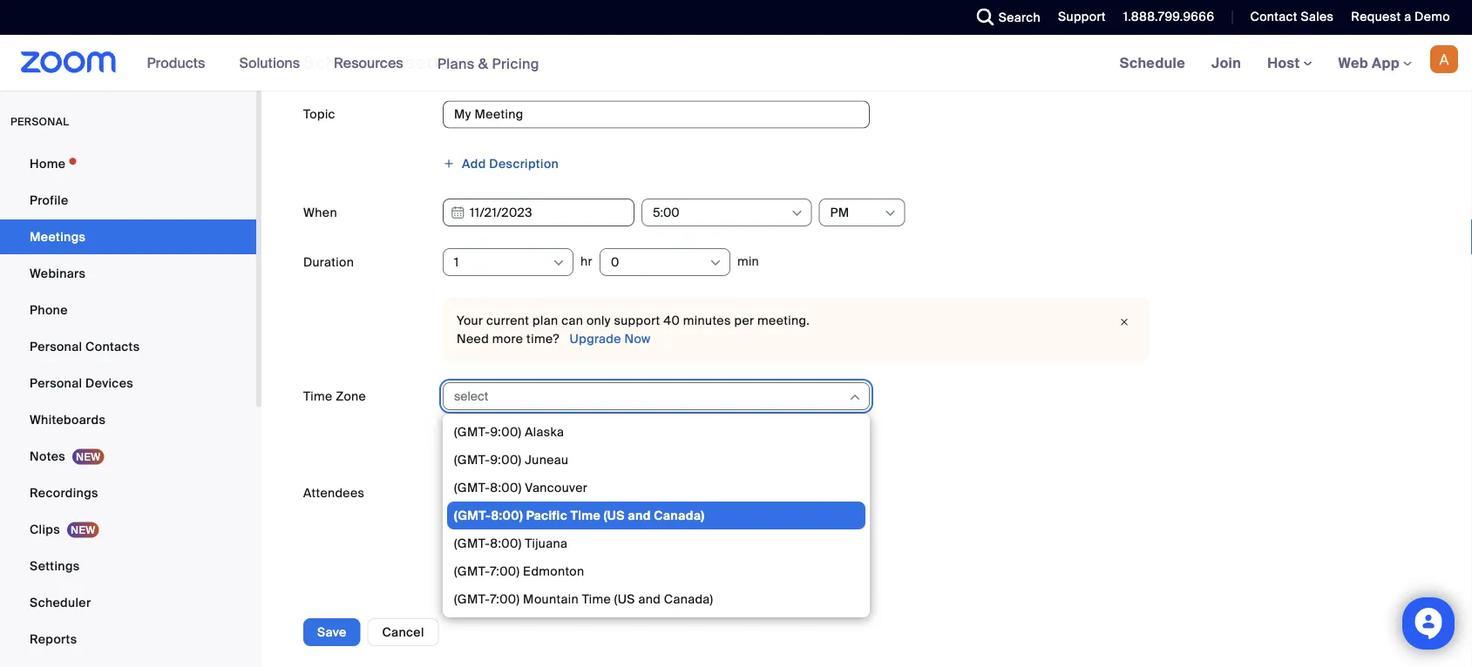 Task type: vqa. For each thing, say whether or not it's contained in the screenshot.
'626'
yes



Task type: describe. For each thing, give the bounding box(es) containing it.
join
[[1212, 54, 1241, 72]]

7:00) for mountain
[[490, 591, 520, 608]]

time zone
[[303, 388, 366, 404]]

solutions
[[239, 54, 300, 72]]

attendees
[[303, 486, 365, 502]]

personal menu menu
[[0, 146, 256, 659]]

tijuana
[[525, 536, 568, 552]]

support
[[614, 313, 660, 329]]

phone link
[[0, 293, 256, 328]]

resources button
[[334, 35, 411, 91]]

automatically
[[522, 608, 603, 625]]

scheduler link
[[0, 586, 256, 621]]

need
[[457, 331, 489, 347]]

add
[[462, 156, 486, 172]]

add description
[[462, 156, 559, 172]]

sales
[[1301, 9, 1334, 25]]

description
[[489, 156, 559, 172]]

(gmt- for (gmt-9:00) alaska
[[454, 424, 490, 440]]

canada) for (gmt-7:00) mountain time (us and canada)
[[664, 591, 713, 608]]

meeting. inside enable continuous meeting chat added attendees will have access to the meeting group chat before and after the meeting.
[[674, 564, 727, 580]]

(gmt- for (gmt-7:00) edmonton
[[454, 564, 490, 580]]

request
[[1351, 9, 1401, 25]]

personal contacts link
[[0, 330, 256, 364]]

1 vertical spatial chat
[[521, 564, 550, 580]]

reports
[[30, 632, 77, 648]]

recordings link
[[0, 476, 256, 511]]

webinars link
[[0, 256, 256, 291]]

8:00) for pacific
[[491, 508, 523, 524]]

canada) for (gmt-8:00) pacific time (us and canada)
[[654, 508, 705, 524]]

and inside enable continuous meeting chat added attendees will have access to the meeting group chat before and after the meeting.
[[595, 564, 617, 580]]

schedule for schedule
[[1120, 54, 1186, 72]]

(gmt- for (gmt-7:00) mountain time (us and canada)
[[454, 591, 490, 608]]

enable
[[481, 522, 522, 539]]

per
[[734, 313, 754, 329]]

360
[[774, 608, 798, 625]]

webinars
[[30, 265, 86, 282]]

Topic text field
[[443, 101, 870, 129]]

personal for personal devices
[[30, 375, 82, 391]]

request a demo
[[1351, 9, 1451, 25]]

min
[[737, 253, 759, 270]]

meeting left &
[[389, 52, 460, 74]]

When text field
[[443, 199, 635, 227]]

personal meeting id 360 626 1546
[[650, 608, 856, 625]]

mountain
[[523, 591, 579, 608]]

1 button
[[454, 249, 551, 275]]

group
[[481, 564, 518, 580]]

8:00) for vancouver
[[490, 480, 522, 496]]

and for pacific
[[628, 508, 651, 524]]

minutes
[[683, 313, 731, 329]]

meeting left cancel
[[303, 608, 352, 625]]

home link
[[0, 146, 256, 181]]

resources
[[334, 54, 403, 72]]

add image
[[443, 158, 455, 170]]

(gmt-7:00) edmonton
[[454, 564, 585, 580]]

(us for pacific
[[604, 508, 625, 524]]

support
[[1058, 9, 1106, 25]]

products button
[[147, 35, 213, 91]]

app
[[1372, 54, 1400, 72]]

schedule link
[[1107, 35, 1199, 91]]

schedule for schedule meeting
[[303, 52, 385, 74]]

web app
[[1339, 54, 1400, 72]]

upgrade now link
[[567, 331, 651, 347]]

meeting up have
[[597, 522, 646, 539]]

9:00) for juneau
[[490, 452, 522, 468]]

(gmt-9:00) juneau
[[454, 452, 569, 468]]

after
[[621, 564, 648, 580]]

host
[[1268, 54, 1304, 72]]

1 id from the left
[[356, 608, 369, 625]]

meetings navigation
[[1107, 35, 1472, 92]]

current
[[486, 313, 529, 329]]

profile picture image
[[1431, 45, 1458, 73]]

enable continuous meeting chat added attendees will have access to the meeting group chat before and after the meeting.
[[481, 522, 773, 580]]

(gmt-7:00) mountain time (us and canada)
[[454, 591, 713, 608]]

duration
[[303, 254, 354, 270]]

more
[[492, 331, 523, 347]]

topic
[[303, 106, 335, 122]]

solutions button
[[239, 35, 308, 91]]

juneau
[[525, 452, 569, 468]]

clips
[[30, 522, 60, 538]]

attendees
[[524, 545, 584, 561]]

product information navigation
[[134, 35, 553, 92]]

and for mountain
[[639, 591, 661, 608]]

when
[[303, 204, 337, 221]]

personal devices
[[30, 375, 133, 391]]

whiteboards link
[[0, 403, 256, 438]]

clips link
[[0, 513, 256, 547]]

(us for mountain
[[614, 591, 635, 608]]

pacific
[[526, 508, 568, 524]]

(gmt- for (gmt-9:00) juneau
[[454, 452, 490, 468]]

your
[[457, 313, 483, 329]]

show options image for pm
[[884, 207, 897, 221]]

personal devices link
[[0, 366, 256, 401]]

personal
[[10, 115, 69, 129]]

plans & pricing
[[437, 54, 540, 73]]

recurring
[[464, 438, 522, 454]]

hide options image
[[848, 391, 862, 404]]

will
[[587, 545, 606, 561]]

1 horizontal spatial show options image
[[790, 207, 804, 221]]

meeting. inside your current plan can only support 40 minutes per meeting. need more time? upgrade now
[[758, 313, 810, 329]]

pricing
[[492, 54, 540, 73]]

can
[[562, 313, 583, 329]]

save
[[317, 625, 347, 641]]

(gmt-8:00) tijuana
[[454, 536, 568, 552]]

meeting
[[525, 438, 574, 454]]

pm button
[[830, 200, 883, 226]]

40
[[664, 313, 680, 329]]

to
[[687, 545, 698, 561]]

show options image for 1
[[552, 256, 566, 270]]

access
[[641, 545, 683, 561]]

1
[[454, 254, 459, 270]]

9:00) for alaska
[[490, 424, 522, 440]]

meeting inside 'meeting id' option group
[[705, 608, 754, 625]]

generate automatically
[[464, 608, 603, 625]]

recurring meeting
[[464, 438, 574, 454]]

(gmt- for (gmt-8:00) pacific time (us and canada)
[[454, 508, 491, 524]]



Task type: locate. For each thing, give the bounding box(es) containing it.
time left zone
[[303, 388, 333, 404]]

(gmt-8:00) vancouver
[[454, 480, 588, 496]]

0 horizontal spatial the
[[652, 564, 671, 580]]

show options image
[[790, 207, 804, 221], [884, 207, 897, 221], [552, 256, 566, 270]]

1 vertical spatial time
[[571, 508, 601, 524]]

upgrade
[[570, 331, 621, 347]]

hr
[[581, 253, 593, 270]]

schedule meeting
[[303, 52, 460, 74]]

(gmt- up added
[[454, 508, 491, 524]]

id right save
[[356, 608, 369, 625]]

1 horizontal spatial meeting.
[[758, 313, 810, 329]]

profile link
[[0, 183, 256, 218]]

meeting id option group
[[443, 603, 1431, 631]]

8:00) down "(gmt-9:00) juneau"
[[490, 480, 522, 496]]

contact sales link
[[1237, 0, 1338, 35], [1250, 9, 1334, 25]]

8:00) up (gmt-8:00) tijuana
[[491, 508, 523, 524]]

(gmt- up group
[[454, 536, 490, 552]]

0 horizontal spatial schedule
[[303, 52, 385, 74]]

1 horizontal spatial the
[[702, 545, 721, 561]]

host button
[[1268, 54, 1312, 72]]

show options image
[[709, 256, 723, 270]]

schedule inside meetings "navigation"
[[1120, 54, 1186, 72]]

1 vertical spatial (us
[[614, 591, 635, 608]]

5 (gmt- from the top
[[454, 536, 490, 552]]

8:00) up group
[[490, 536, 522, 552]]

0 vertical spatial 8:00)
[[490, 480, 522, 496]]

7:00) down added
[[490, 564, 520, 580]]

2 id from the left
[[758, 608, 771, 625]]

1 7:00) from the top
[[490, 564, 520, 580]]

personal for personal meeting id 360 626 1546
[[650, 608, 702, 625]]

contacts
[[85, 339, 140, 355]]

1 vertical spatial canada)
[[664, 591, 713, 608]]

time?
[[527, 331, 560, 347]]

personal down phone
[[30, 339, 82, 355]]

0 horizontal spatial id
[[356, 608, 369, 625]]

list box containing (gmt-9:00) alaska
[[447, 335, 866, 668]]

&
[[478, 54, 488, 73]]

7:00)
[[490, 564, 520, 580], [490, 591, 520, 608]]

0 vertical spatial and
[[628, 508, 651, 524]]

7 (gmt- from the top
[[454, 591, 490, 608]]

added
[[481, 545, 520, 561]]

close image
[[1114, 314, 1135, 331]]

0 vertical spatial personal
[[30, 339, 82, 355]]

0 vertical spatial chat
[[649, 522, 677, 539]]

zoom logo image
[[21, 51, 116, 73]]

chat down attendees
[[521, 564, 550, 580]]

personal contacts
[[30, 339, 140, 355]]

meeting. down to
[[674, 564, 727, 580]]

have
[[609, 545, 637, 561]]

web
[[1339, 54, 1369, 72]]

(gmt- down recurring
[[454, 480, 490, 496]]

1 horizontal spatial id
[[758, 608, 771, 625]]

2 vertical spatial personal
[[650, 608, 702, 625]]

contact
[[1250, 9, 1298, 25]]

plan
[[533, 313, 558, 329]]

personal inside 'meeting id' option group
[[650, 608, 702, 625]]

0 horizontal spatial chat
[[521, 564, 550, 580]]

meeting right to
[[724, 545, 773, 561]]

meetings
[[30, 229, 86, 245]]

plans & pricing link
[[437, 54, 540, 73], [437, 54, 540, 73]]

meeting. right per
[[758, 313, 810, 329]]

2 9:00) from the top
[[490, 452, 522, 468]]

show options image right pm dropdown button
[[884, 207, 897, 221]]

(gmt- up 'generate'
[[454, 591, 490, 608]]

personal down access
[[650, 608, 702, 625]]

notes link
[[0, 439, 256, 474]]

(gmt-9:00) alaska
[[454, 424, 564, 440]]

2 horizontal spatial show options image
[[884, 207, 897, 221]]

and down after
[[639, 591, 661, 608]]

pm
[[830, 204, 850, 221]]

canada) up to
[[654, 508, 705, 524]]

schedule down 1.888.799.9666
[[1120, 54, 1186, 72]]

id inside 'meeting id' option group
[[758, 608, 771, 625]]

0 vertical spatial (us
[[604, 508, 625, 524]]

(gmt-
[[454, 424, 490, 440], [454, 452, 490, 468], [454, 480, 490, 496], [454, 508, 491, 524], [454, 536, 490, 552], [454, 564, 490, 580], [454, 591, 490, 608]]

time down before
[[582, 591, 611, 608]]

1.888.799.9666 button up schedule link
[[1123, 9, 1215, 25]]

1 vertical spatial the
[[652, 564, 671, 580]]

1.888.799.9666 button
[[1110, 0, 1219, 35], [1123, 9, 1215, 25]]

2 7:00) from the top
[[490, 591, 520, 608]]

2 vertical spatial and
[[639, 591, 661, 608]]

products
[[147, 54, 205, 72]]

select start time text field
[[653, 200, 789, 226]]

6 (gmt- from the top
[[454, 564, 490, 580]]

(us up have
[[604, 508, 625, 524]]

home
[[30, 156, 66, 172]]

search button
[[964, 0, 1045, 35]]

(gmt- down added
[[454, 564, 490, 580]]

the right to
[[702, 545, 721, 561]]

canada) down to
[[664, 591, 713, 608]]

1 (gmt- from the top
[[454, 424, 490, 440]]

support link
[[1045, 0, 1110, 35], [1058, 9, 1106, 25]]

time for 8:00)
[[571, 508, 601, 524]]

a
[[1404, 9, 1412, 25]]

0 vertical spatial 9:00)
[[490, 424, 522, 440]]

626
[[801, 608, 824, 625]]

select time zone text field
[[454, 384, 847, 410]]

banner
[[0, 35, 1472, 92]]

7:00) for edmonton
[[490, 564, 520, 580]]

web app button
[[1339, 54, 1412, 72]]

only
[[587, 313, 611, 329]]

time
[[303, 388, 333, 404], [571, 508, 601, 524], [582, 591, 611, 608]]

banner containing products
[[0, 35, 1472, 92]]

generate
[[464, 608, 519, 625]]

plans
[[437, 54, 475, 73]]

contact sales
[[1250, 9, 1334, 25]]

(gmt- down (gmt-9:00) alaska
[[454, 452, 490, 468]]

vancouver
[[525, 480, 588, 496]]

7:00) up 'generate'
[[490, 591, 520, 608]]

meeting left 360
[[705, 608, 754, 625]]

meetings link
[[0, 220, 256, 255]]

demo
[[1415, 9, 1451, 25]]

before
[[553, 564, 592, 580]]

(gmt- for (gmt-8:00) vancouver
[[454, 480, 490, 496]]

(gmt- up "(gmt-9:00) juneau"
[[454, 424, 490, 440]]

9:00)
[[490, 424, 522, 440], [490, 452, 522, 468]]

3 (gmt- from the top
[[454, 480, 490, 496]]

cancel
[[382, 625, 424, 641]]

1 horizontal spatial chat
[[649, 522, 677, 539]]

0 horizontal spatial show options image
[[552, 256, 566, 270]]

the down access
[[652, 564, 671, 580]]

schedule up "topic"
[[303, 52, 385, 74]]

personal for personal contacts
[[30, 339, 82, 355]]

0 vertical spatial the
[[702, 545, 721, 561]]

0 vertical spatial meeting.
[[758, 313, 810, 329]]

2 (gmt- from the top
[[454, 452, 490, 468]]

2 vertical spatial time
[[582, 591, 611, 608]]

2 vertical spatial 8:00)
[[490, 536, 522, 552]]

settings
[[30, 558, 80, 574]]

1 9:00) from the top
[[490, 424, 522, 440]]

settings link
[[0, 549, 256, 584]]

1546
[[828, 608, 856, 625]]

0 horizontal spatial meeting.
[[674, 564, 727, 580]]

9:00) down (gmt-9:00) alaska
[[490, 452, 522, 468]]

recordings
[[30, 485, 98, 501]]

0
[[611, 254, 619, 270]]

now
[[625, 331, 651, 347]]

time right pacific
[[571, 508, 601, 524]]

personal up whiteboards
[[30, 375, 82, 391]]

schedule
[[303, 52, 385, 74], [1120, 54, 1186, 72]]

devices
[[85, 375, 133, 391]]

show options image left hr
[[552, 256, 566, 270]]

0 vertical spatial canada)
[[654, 508, 705, 524]]

1.888.799.9666
[[1123, 9, 1215, 25]]

profile
[[30, 192, 68, 208]]

reports link
[[0, 622, 256, 657]]

9:00) up "(gmt-9:00) juneau"
[[490, 424, 522, 440]]

continuous
[[525, 522, 594, 539]]

personal
[[30, 339, 82, 355], [30, 375, 82, 391], [650, 608, 702, 625]]

and down will
[[595, 564, 617, 580]]

add description button
[[443, 150, 559, 177]]

1 vertical spatial 7:00)
[[490, 591, 520, 608]]

canada)
[[654, 508, 705, 524], [664, 591, 713, 608]]

1 vertical spatial personal
[[30, 375, 82, 391]]

id left 360
[[758, 608, 771, 625]]

4 (gmt- from the top
[[454, 508, 491, 524]]

1.888.799.9666 button up join
[[1110, 0, 1219, 35]]

time for 7:00)
[[582, 591, 611, 608]]

0 vertical spatial 7:00)
[[490, 564, 520, 580]]

your current plan can only support 40 minutes per meeting. need more time? upgrade now
[[457, 313, 810, 347]]

whiteboards
[[30, 412, 106, 428]]

show options image left pm
[[790, 207, 804, 221]]

list box
[[447, 335, 866, 668]]

join link
[[1199, 35, 1255, 91]]

0 button
[[611, 249, 708, 275]]

1 vertical spatial and
[[595, 564, 617, 580]]

8:00) for tijuana
[[490, 536, 522, 552]]

1 vertical spatial 8:00)
[[491, 508, 523, 524]]

request a demo link
[[1338, 0, 1472, 35], [1351, 9, 1451, 25]]

1 vertical spatial 9:00)
[[490, 452, 522, 468]]

1 vertical spatial meeting.
[[674, 564, 727, 580]]

save button
[[303, 619, 360, 647]]

chat up access
[[649, 522, 677, 539]]

(gmt- for (gmt-8:00) tijuana
[[454, 536, 490, 552]]

1 horizontal spatial schedule
[[1120, 54, 1186, 72]]

(us down after
[[614, 591, 635, 608]]

and
[[628, 508, 651, 524], [595, 564, 617, 580], [639, 591, 661, 608]]

0 vertical spatial time
[[303, 388, 333, 404]]

and up have
[[628, 508, 651, 524]]



